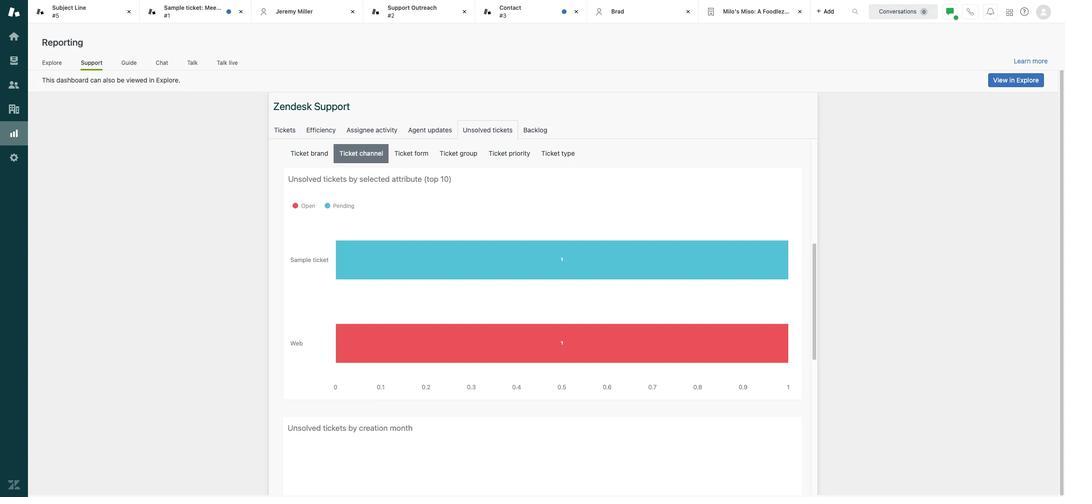 Task type: describe. For each thing, give the bounding box(es) containing it.
views image
[[8, 55, 20, 67]]

close image
[[348, 7, 358, 16]]

talk live link
[[217, 59, 238, 69]]

learn more link
[[1015, 57, 1049, 65]]

zendesk support image
[[8, 6, 20, 18]]

main element
[[0, 0, 28, 497]]

reporting image
[[8, 127, 20, 139]]

#3
[[500, 12, 507, 19]]

tabs tab list
[[28, 0, 843, 23]]

ticket
[[231, 4, 246, 11]]

get started image
[[8, 30, 20, 42]]

support link
[[81, 59, 103, 70]]

talk live
[[217, 59, 238, 66]]

explore.
[[156, 76, 181, 84]]

button displays agent's chat status as online. image
[[947, 8, 954, 15]]

also
[[103, 76, 115, 84]]

support for support outreach #2
[[388, 4, 410, 11]]

sample ticket: meet the ticket #1
[[164, 4, 246, 19]]

meet
[[205, 4, 219, 11]]

subject
[[52, 4, 73, 11]]

talk link
[[187, 59, 198, 69]]

contact #3
[[500, 4, 522, 19]]

add
[[824, 8, 835, 15]]

jeremy miller tab
[[252, 0, 364, 23]]

customers image
[[8, 79, 20, 91]]

tab containing subject line
[[28, 0, 140, 23]]

milo's
[[724, 8, 740, 15]]

2 close image from the left
[[236, 7, 246, 16]]

close image for tab containing subject line
[[124, 7, 134, 16]]

learn more
[[1015, 57, 1049, 65]]

1 in from the left
[[149, 76, 154, 84]]

foodlez
[[763, 8, 785, 15]]

talk for talk live
[[217, 59, 227, 66]]

a
[[758, 8, 762, 15]]

brad tab
[[587, 0, 699, 23]]

in inside button
[[1010, 76, 1016, 84]]

jeremy miller
[[276, 8, 313, 15]]

miller
[[298, 8, 313, 15]]

this dashboard can also be viewed in explore.
[[42, 76, 181, 84]]

admin image
[[8, 152, 20, 164]]

notifications image
[[987, 8, 995, 15]]

subsidiary
[[786, 8, 816, 15]]

learn
[[1015, 57, 1031, 65]]

explore link
[[42, 59, 62, 69]]

reporting
[[42, 37, 83, 48]]

guide link
[[121, 59, 137, 69]]

#2
[[388, 12, 395, 19]]

can
[[90, 76, 101, 84]]

sample
[[164, 4, 185, 11]]

view in explore
[[994, 76, 1040, 84]]

close image for milo's miso: a foodlez subsidiary tab
[[796, 7, 805, 16]]



Task type: locate. For each thing, give the bounding box(es) containing it.
organizations image
[[8, 103, 20, 115]]

close image
[[124, 7, 134, 16], [236, 7, 246, 16], [460, 7, 470, 16], [572, 7, 581, 16], [684, 7, 693, 16], [796, 7, 805, 16]]

explore inside button
[[1017, 76, 1040, 84]]

2 in from the left
[[1010, 76, 1016, 84]]

conversations button
[[870, 4, 939, 19]]

6 close image from the left
[[796, 7, 805, 16]]

tab
[[28, 0, 140, 23], [140, 0, 252, 23], [364, 0, 476, 23], [476, 0, 587, 23]]

talk right chat
[[187, 59, 198, 66]]

jeremy
[[276, 8, 296, 15]]

3 tab from the left
[[364, 0, 476, 23]]

get help image
[[1021, 7, 1029, 16]]

tab containing sample ticket: meet the ticket
[[140, 0, 252, 23]]

close image left milo's
[[684, 7, 693, 16]]

line
[[75, 4, 86, 11]]

0 vertical spatial support
[[388, 4, 410, 11]]

view
[[994, 76, 1008, 84]]

4 tab from the left
[[476, 0, 587, 23]]

0 horizontal spatial support
[[81, 59, 103, 66]]

zendesk products image
[[1007, 9, 1014, 16]]

1 vertical spatial explore
[[1017, 76, 1040, 84]]

explore
[[42, 59, 62, 66], [1017, 76, 1040, 84]]

0 horizontal spatial talk
[[187, 59, 198, 66]]

conversations
[[880, 8, 917, 15]]

close image for brad "tab"
[[684, 7, 693, 16]]

1 talk from the left
[[187, 59, 198, 66]]

add button
[[811, 0, 840, 23]]

viewed
[[126, 76, 147, 84]]

2 talk from the left
[[217, 59, 227, 66]]

close image left brad
[[572, 7, 581, 16]]

milo's miso: a foodlez subsidiary tab
[[699, 0, 816, 23]]

tab containing support outreach
[[364, 0, 476, 23]]

1 horizontal spatial in
[[1010, 76, 1016, 84]]

chat link
[[156, 59, 168, 69]]

4 close image from the left
[[572, 7, 581, 16]]

close image left #3
[[460, 7, 470, 16]]

the
[[220, 4, 229, 11]]

outreach
[[412, 4, 437, 11]]

1 vertical spatial support
[[81, 59, 103, 66]]

view in explore button
[[989, 73, 1045, 87]]

more
[[1033, 57, 1049, 65]]

chat
[[156, 59, 168, 66]]

ticket:
[[186, 4, 203, 11]]

3 close image from the left
[[460, 7, 470, 16]]

milo's miso: a foodlez subsidiary
[[724, 8, 816, 15]]

brad
[[612, 8, 625, 15]]

talk for talk
[[187, 59, 198, 66]]

guide
[[121, 59, 137, 66]]

close image right the
[[236, 7, 246, 16]]

support up can
[[81, 59, 103, 66]]

support up '#2'
[[388, 4, 410, 11]]

contact
[[500, 4, 522, 11]]

this
[[42, 76, 55, 84]]

1 horizontal spatial explore
[[1017, 76, 1040, 84]]

support
[[388, 4, 410, 11], [81, 59, 103, 66]]

dashboard
[[56, 76, 89, 84]]

2 tab from the left
[[140, 0, 252, 23]]

support for support
[[81, 59, 103, 66]]

close image left add popup button
[[796, 7, 805, 16]]

0 vertical spatial explore
[[42, 59, 62, 66]]

0 horizontal spatial explore
[[42, 59, 62, 66]]

talk
[[187, 59, 198, 66], [217, 59, 227, 66]]

explore down learn more link on the top of the page
[[1017, 76, 1040, 84]]

1 horizontal spatial support
[[388, 4, 410, 11]]

support outreach #2
[[388, 4, 437, 19]]

tab containing contact
[[476, 0, 587, 23]]

miso:
[[742, 8, 756, 15]]

subject line #5
[[52, 4, 86, 19]]

close image inside milo's miso: a foodlez subsidiary tab
[[796, 7, 805, 16]]

1 tab from the left
[[28, 0, 140, 23]]

close image left #1
[[124, 7, 134, 16]]

1 close image from the left
[[124, 7, 134, 16]]

in right the viewed
[[149, 76, 154, 84]]

support inside the support outreach #2
[[388, 4, 410, 11]]

5 close image from the left
[[684, 7, 693, 16]]

in right view
[[1010, 76, 1016, 84]]

#1
[[164, 12, 170, 19]]

be
[[117, 76, 125, 84]]

close image inside brad "tab"
[[684, 7, 693, 16]]

0 horizontal spatial in
[[149, 76, 154, 84]]

zendesk image
[[8, 479, 20, 491]]

close image for tab containing support outreach
[[460, 7, 470, 16]]

explore up this
[[42, 59, 62, 66]]

#5
[[52, 12, 59, 19]]

1 horizontal spatial talk
[[217, 59, 227, 66]]

in
[[149, 76, 154, 84], [1010, 76, 1016, 84]]

talk left live
[[217, 59, 227, 66]]

live
[[229, 59, 238, 66]]



Task type: vqa. For each thing, say whether or not it's contained in the screenshot.
first 'talk'
yes



